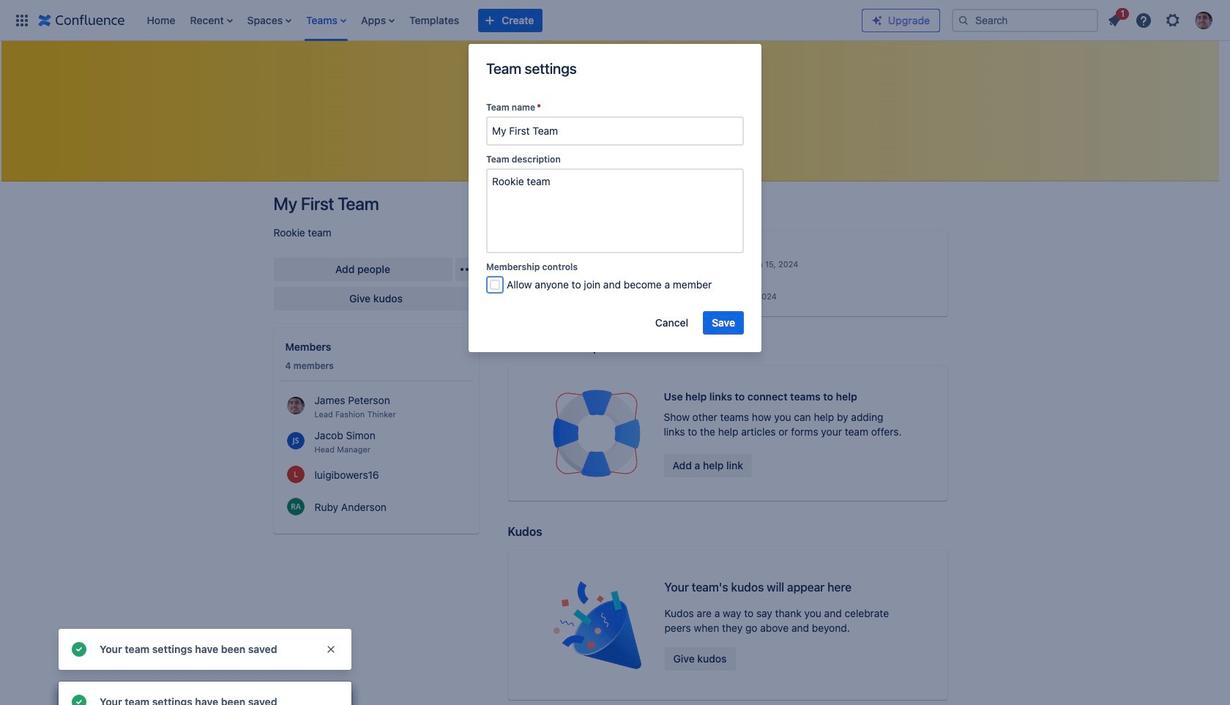 Task type: describe. For each thing, give the bounding box(es) containing it.
dismiss image
[[325, 644, 337, 656]]

premium image
[[872, 14, 883, 26]]

0 horizontal spatial list
[[140, 0, 862, 41]]

search image
[[958, 14, 970, 26]]

Search field
[[952, 8, 1099, 32]]

0 horizontal spatial list item
[[186, 0, 237, 41]]



Task type: vqa. For each thing, say whether or not it's contained in the screenshot.
Dismiss Image
yes



Task type: locate. For each thing, give the bounding box(es) containing it.
1 horizontal spatial list item
[[302, 0, 351, 41]]

list
[[140, 0, 862, 41], [1102, 5, 1222, 33]]

None search field
[[952, 8, 1099, 32]]

success image
[[70, 694, 88, 705], [70, 694, 88, 705]]

settings icon image
[[1165, 11, 1182, 29]]

dialog
[[469, 44, 762, 352]]

global element
[[9, 0, 862, 41]]

confluence image
[[38, 11, 125, 29], [38, 11, 125, 29]]

list item
[[186, 0, 237, 41], [302, 0, 351, 41], [1102, 5, 1129, 32]]

list item inside list
[[1102, 5, 1129, 32]]

success image
[[70, 641, 88, 659]]

Describe your team using a few words text field
[[486, 168, 744, 253]]

banner
[[0, 0, 1231, 41]]

2 horizontal spatial list item
[[1102, 5, 1129, 32]]

1 horizontal spatial list
[[1102, 5, 1222, 33]]

e.g. HR Team, Redesign Project, Team Mango field
[[488, 118, 743, 144]]



